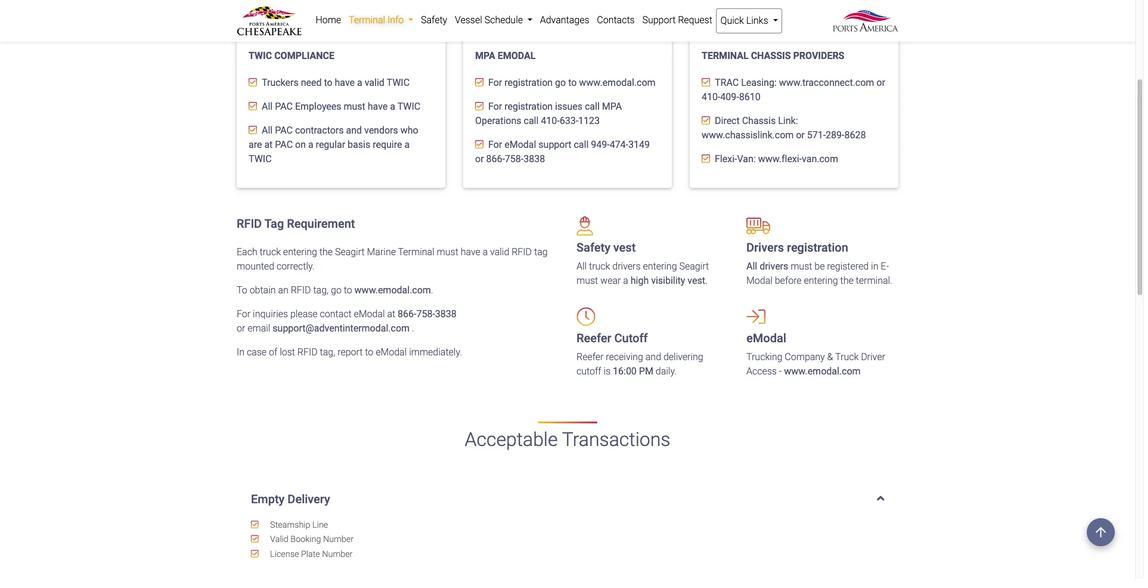 Task type: locate. For each thing, give the bounding box(es) containing it.
reefer inside reefer receiving and delivering cutoff is
[[577, 352, 604, 363]]

1 horizontal spatial and
[[646, 352, 662, 363]]

terminal for terminal info
[[349, 14, 385, 26]]

all for all truck drivers entering seagirt must wear a
[[577, 261, 587, 272]]

410- down issues
[[541, 115, 560, 127]]

410- down trac at right
[[702, 92, 721, 103]]

tag
[[535, 247, 548, 258]]

0 horizontal spatial www.emodal.com link
[[355, 285, 431, 296]]

in
[[872, 261, 879, 272]]

call up 1123
[[585, 101, 600, 112]]

twic inside all pac contractors and vendors who are at pac on a regular basis require a twic
[[249, 154, 272, 165]]

for inside for inquiries please contact emodal at 866-758-3838 or email support@adventintermodal.com .
[[237, 309, 251, 320]]

must
[[344, 101, 366, 112], [437, 247, 459, 258], [791, 261, 813, 272], [577, 275, 599, 287]]

to obtain an rfid tag, go to www.emodal.com .
[[237, 285, 434, 296]]

2 reefer from the top
[[577, 352, 604, 363]]

1 horizontal spatial have
[[368, 101, 388, 112]]

1 horizontal spatial www.emodal.com link
[[579, 77, 656, 89]]

866- down operations
[[487, 154, 505, 165]]

a left high
[[624, 275, 629, 287]]

the down registered
[[841, 275, 854, 287]]

trac leasing: www.tracconnect.com or 410-409-8610
[[702, 77, 886, 103]]

safety left vessel
[[421, 14, 448, 26]]

contacts
[[597, 14, 635, 26]]

1 vertical spatial registration
[[505, 101, 553, 112]]

0 vertical spatial mpa
[[475, 50, 496, 62]]

0 horizontal spatial www.emodal.com
[[355, 285, 431, 296]]

758- down operations
[[505, 154, 524, 165]]

valid inside each truck entering the seagirt marine terminal must have a valid rfid tag mounted correctly.
[[490, 247, 510, 258]]

0 vertical spatial check square image
[[249, 78, 257, 87]]

3 pac from the top
[[275, 139, 293, 151]]

&
[[828, 352, 834, 363]]

1 reefer from the top
[[577, 331, 612, 346]]

go up issues
[[555, 77, 566, 89]]

valid left the "tag"
[[490, 247, 510, 258]]

0 vertical spatial truck
[[260, 247, 281, 258]]

a right on
[[308, 139, 314, 151]]

2 vertical spatial registration
[[788, 241, 849, 255]]

truck up mounted in the top left of the page
[[260, 247, 281, 258]]

the inside each truck entering the seagirt marine terminal must have a valid rfid tag mounted correctly.
[[320, 247, 333, 258]]

0 vertical spatial the
[[320, 247, 333, 258]]

0 horizontal spatial truck
[[260, 247, 281, 258]]

twic
[[249, 50, 272, 62], [387, 77, 410, 89], [398, 101, 421, 112], [249, 154, 272, 165]]

866- up immediately. on the left bottom
[[398, 309, 417, 320]]

www.emodal.com link down each truck entering the seagirt marine terminal must have a valid rfid tag mounted correctly.
[[355, 285, 431, 296]]

0 vertical spatial number
[[323, 535, 354, 545]]

1 vertical spatial truck
[[589, 261, 611, 272]]

all up are
[[262, 125, 273, 136]]

www.emodal.com up 1123
[[579, 77, 656, 89]]

3838
[[524, 154, 545, 165], [435, 309, 457, 320]]

0 vertical spatial pac
[[275, 101, 293, 112]]

advantages link
[[537, 8, 594, 32]]

1 vertical spatial reefer
[[577, 352, 604, 363]]

seagirt inside all truck drivers entering seagirt must wear a
[[680, 261, 709, 272]]

reefer for reefer receiving and delivering cutoff is
[[577, 352, 604, 363]]

0 horizontal spatial 3838
[[435, 309, 457, 320]]

or left the email
[[237, 323, 245, 334]]

0 vertical spatial 410-
[[702, 92, 721, 103]]

2 vertical spatial entering
[[805, 275, 839, 287]]

safety link
[[417, 8, 451, 32]]

check square image
[[249, 78, 257, 87], [475, 102, 484, 111], [475, 140, 484, 149]]

1 vertical spatial www.emodal.com link
[[355, 285, 431, 296]]

entering
[[283, 247, 317, 258], [643, 261, 677, 272], [805, 275, 839, 287]]

vest
[[614, 241, 636, 255], [688, 275, 706, 287]]

mpa down vessel schedule
[[475, 50, 496, 62]]

all down "truckers"
[[262, 101, 273, 112]]

2 horizontal spatial www.emodal.com link
[[785, 366, 861, 377]]

for for for registration go to www.emodal.com
[[489, 77, 502, 89]]

0 horizontal spatial safety
[[421, 14, 448, 26]]

truck inside each truck entering the seagirt marine terminal must have a valid rfid tag mounted correctly.
[[260, 247, 281, 258]]

quick links link
[[717, 8, 783, 33]]

emodal inside for inquiries please contact emodal at 866-758-3838 or email support@adventintermodal.com .
[[354, 309, 385, 320]]

e-
[[881, 261, 890, 272]]

1 horizontal spatial 866-
[[487, 154, 505, 165]]

empty delivery
[[251, 492, 330, 506]]

2 vertical spatial www.emodal.com link
[[785, 366, 861, 377]]

all up modal
[[747, 261, 758, 272]]

pac for contractors
[[275, 125, 293, 136]]

0 horizontal spatial seagirt
[[335, 247, 365, 258]]

a down who
[[405, 139, 410, 151]]

chassis up leasing: at the right top of the page
[[751, 50, 791, 62]]

1 horizontal spatial safety
[[577, 241, 611, 255]]

1 horizontal spatial go
[[555, 77, 566, 89]]

or left 571-
[[797, 130, 805, 141]]

for for for emodal support call 949-474-3149 or 866-758-3838
[[489, 139, 502, 151]]

number for valid booking number
[[323, 535, 354, 545]]

0 vertical spatial safety
[[421, 14, 448, 26]]

or down operations
[[475, 154, 484, 165]]

758- up immediately. on the left bottom
[[417, 309, 435, 320]]

0 vertical spatial 866-
[[487, 154, 505, 165]]

for for for inquiries please contact emodal at 866-758-3838 or email support@adventintermodal.com .
[[237, 309, 251, 320]]

1 vertical spatial entering
[[643, 261, 677, 272]]

2 horizontal spatial entering
[[805, 275, 839, 287]]

providers
[[794, 50, 845, 62]]

all down "safety vest"
[[577, 261, 587, 272]]

check square image for direct chassis link:
[[702, 116, 711, 126]]

0 horizontal spatial 866-
[[398, 309, 417, 320]]

basis
[[348, 139, 371, 151]]

angle down image
[[877, 492, 885, 504]]

truck for all
[[589, 261, 611, 272]]

direct
[[715, 115, 740, 127]]

1 vertical spatial vest
[[688, 275, 706, 287]]

1 vertical spatial safety
[[577, 241, 611, 255]]

an
[[278, 285, 289, 296]]

valid up all pac employees must have a twic
[[365, 77, 385, 89]]

number right plate
[[322, 549, 353, 559]]

van:
[[738, 154, 756, 165]]

seagirt up high visibility vest .
[[680, 261, 709, 272]]

3838 down 'support'
[[524, 154, 545, 165]]

all pac employees must have a twic
[[262, 101, 421, 112]]

twic compliance
[[249, 50, 335, 62]]

to right report
[[365, 347, 374, 358]]

2 vertical spatial have
[[461, 247, 481, 258]]

seagirt left marine
[[335, 247, 365, 258]]

rfid tag requirement
[[237, 217, 355, 231]]

seagirt for the
[[335, 247, 365, 258]]

for inside for registration issues call mpa operations call
[[489, 101, 502, 112]]

2 horizontal spatial have
[[461, 247, 481, 258]]

delivery
[[288, 492, 330, 506]]

474-
[[610, 139, 629, 151]]

866- inside for emodal support call 949-474-3149 or 866-758-3838
[[487, 154, 505, 165]]

drivers up high
[[613, 261, 641, 272]]

at right are
[[265, 139, 273, 151]]

acceptable transactions
[[465, 429, 671, 451]]

seagirt inside each truck entering the seagirt marine terminal must have a valid rfid tag mounted correctly.
[[335, 247, 365, 258]]

1 vertical spatial and
[[646, 352, 662, 363]]

and inside all pac contractors and vendors who are at pac on a regular basis require a twic
[[346, 125, 362, 136]]

chassis inside direct chassis link: www.chassislink.com or 571-289-8628
[[743, 115, 776, 127]]

call for issues
[[585, 101, 600, 112]]

a inside all truck drivers entering seagirt must wear a
[[624, 275, 629, 287]]

. down each truck entering the seagirt marine terminal must have a valid rfid tag mounted correctly.
[[431, 285, 434, 296]]

0 vertical spatial go
[[555, 77, 566, 89]]

pac
[[275, 101, 293, 112], [275, 125, 293, 136], [275, 139, 293, 151]]

.
[[706, 275, 708, 287], [431, 285, 434, 296], [412, 323, 415, 334]]

0 horizontal spatial 758-
[[417, 309, 435, 320]]

company
[[785, 352, 826, 363]]

number for license plate number
[[322, 549, 353, 559]]

2 vertical spatial www.emodal.com
[[785, 366, 861, 377]]

949-474-3149 link
[[591, 139, 650, 151]]

check square image for for registration go to
[[475, 78, 484, 87]]

vest right visibility
[[688, 275, 706, 287]]

support@adventintermodal.com
[[273, 323, 410, 334]]

0 vertical spatial entering
[[283, 247, 317, 258]]

for inside for emodal support call 949-474-3149 or 866-758-3838
[[489, 139, 502, 151]]

info
[[388, 14, 404, 26]]

410-
[[702, 92, 721, 103], [541, 115, 560, 127]]

go up the contact
[[331, 285, 342, 296]]

check square image for all pac employees must have a twic
[[249, 102, 257, 111]]

visibility
[[652, 275, 686, 287]]

emodal inside for emodal support call 949-474-3149 or 866-758-3838
[[505, 139, 537, 151]]

quick links
[[721, 15, 771, 26]]

number down the line in the left bottom of the page
[[323, 535, 354, 545]]

terminal left info
[[349, 14, 385, 26]]

2 vertical spatial pac
[[275, 139, 293, 151]]

check square image up operations
[[475, 102, 484, 111]]

call right operations
[[524, 115, 539, 127]]

a up vendors
[[390, 101, 396, 112]]

the down requirement
[[320, 247, 333, 258]]

mpa emodal
[[475, 50, 536, 62]]

0 vertical spatial have
[[335, 77, 355, 89]]

registration up be
[[788, 241, 849, 255]]

www.emodal.com down &
[[785, 366, 861, 377]]

1 horizontal spatial 410-
[[702, 92, 721, 103]]

truck up wear
[[589, 261, 611, 272]]

emodal down operations
[[505, 139, 537, 151]]

entering down be
[[805, 275, 839, 287]]

terminal
[[349, 14, 385, 26], [702, 50, 749, 62], [398, 247, 435, 258]]

pac for employees
[[275, 101, 293, 112]]

0 horizontal spatial 410-
[[541, 115, 560, 127]]

www.emodal.com link down &
[[785, 366, 861, 377]]

www.emodal.com
[[579, 77, 656, 89], [355, 285, 431, 296], [785, 366, 861, 377]]

emodal up 'support@adventintermodal.com' link
[[354, 309, 385, 320]]

1 vertical spatial 758-
[[417, 309, 435, 320]]

3838 up immediately. on the left bottom
[[435, 309, 457, 320]]

transactions
[[562, 429, 671, 451]]

check square image left "truckers"
[[249, 78, 257, 87]]

and
[[346, 125, 362, 136], [646, 352, 662, 363]]

contact
[[320, 309, 352, 320]]

or inside for emodal support call 949-474-3149 or 866-758-3838
[[475, 154, 484, 165]]

. inside for inquiries please contact emodal at 866-758-3838 or email support@adventintermodal.com .
[[412, 323, 415, 334]]

2 drivers from the left
[[760, 261, 789, 272]]

866-758-3838 link down operations
[[487, 154, 545, 165]]

a up all pac employees must have a twic
[[357, 77, 363, 89]]

mounted
[[237, 261, 274, 272]]

support request
[[643, 14, 713, 26]]

vest up all truck drivers entering seagirt must wear a
[[614, 241, 636, 255]]

0 horizontal spatial drivers
[[613, 261, 641, 272]]

2 vertical spatial call
[[574, 139, 589, 151]]

mpa inside for registration issues call mpa operations call
[[602, 101, 622, 112]]

pac left contractors
[[275, 125, 293, 136]]

for up operations
[[489, 101, 502, 112]]

. up immediately. on the left bottom
[[412, 323, 415, 334]]

or inside trac leasing: www.tracconnect.com or 410-409-8610
[[877, 77, 886, 89]]

0 vertical spatial chassis
[[751, 50, 791, 62]]

1 horizontal spatial at
[[387, 309, 396, 320]]

terminal right marine
[[398, 247, 435, 258]]

1 drivers from the left
[[613, 261, 641, 272]]

1 horizontal spatial 3838
[[524, 154, 545, 165]]

or right www.tracconnect.com
[[877, 77, 886, 89]]

emodal right report
[[376, 347, 407, 358]]

rfid
[[237, 217, 262, 231], [512, 247, 532, 258], [291, 285, 311, 296], [298, 347, 318, 358]]

1 vertical spatial check square image
[[475, 102, 484, 111]]

866-758-3838 link up immediately. on the left bottom
[[398, 309, 457, 320]]

1 horizontal spatial truck
[[589, 261, 611, 272]]

2 pac from the top
[[275, 125, 293, 136]]

0 vertical spatial and
[[346, 125, 362, 136]]

reefer cutoff
[[577, 331, 648, 346]]

1 vertical spatial the
[[841, 275, 854, 287]]

tag, left report
[[320, 347, 335, 358]]

truck inside all truck drivers entering seagirt must wear a
[[589, 261, 611, 272]]

to up the contact
[[344, 285, 352, 296]]

at up 'support@adventintermodal.com' link
[[387, 309, 396, 320]]

drivers up the before
[[760, 261, 789, 272]]

1 horizontal spatial www.emodal.com
[[579, 77, 656, 89]]

0 vertical spatial seagirt
[[335, 247, 365, 258]]

or
[[877, 77, 886, 89], [797, 130, 805, 141], [475, 154, 484, 165], [237, 323, 245, 334]]

0 vertical spatial www.emodal.com link
[[579, 77, 656, 89]]

410- inside trac leasing: www.tracconnect.com or 410-409-8610
[[702, 92, 721, 103]]

line
[[313, 520, 328, 530]]

www.emodal.com down each truck entering the seagirt marine terminal must have a valid rfid tag mounted correctly.
[[355, 285, 431, 296]]

1 horizontal spatial 866-758-3838 link
[[487, 154, 545, 165]]

0 horizontal spatial at
[[265, 139, 273, 151]]

call left "949-" at the right top of page
[[574, 139, 589, 151]]

571-289-8628 link
[[808, 130, 866, 141]]

for down operations
[[489, 139, 502, 151]]

0 vertical spatial registration
[[505, 77, 553, 89]]

truck
[[260, 247, 281, 258], [589, 261, 611, 272]]

for down mpa emodal
[[489, 77, 502, 89]]

0 horizontal spatial the
[[320, 247, 333, 258]]

www.flexi-
[[759, 154, 802, 165]]

all for all drivers
[[747, 261, 758, 272]]

support
[[539, 139, 572, 151]]

terminal inside each truck entering the seagirt marine terminal must have a valid rfid tag mounted correctly.
[[398, 247, 435, 258]]

require
[[373, 139, 402, 151]]

tag,
[[313, 285, 329, 296], [320, 347, 335, 358]]

1 vertical spatial 866-
[[398, 309, 417, 320]]

1 pac from the top
[[275, 101, 293, 112]]

chassis up www.chassislink.com link
[[743, 115, 776, 127]]

2 vertical spatial check square image
[[475, 140, 484, 149]]

0 vertical spatial at
[[265, 139, 273, 151]]

1 vertical spatial mpa
[[602, 101, 622, 112]]

and up basis
[[346, 125, 362, 136]]

call inside for emodal support call 949-474-3149 or 866-758-3838
[[574, 139, 589, 151]]

safety up wear
[[577, 241, 611, 255]]

0 vertical spatial 758-
[[505, 154, 524, 165]]

entering up visibility
[[643, 261, 677, 272]]

for registration go to www.emodal.com
[[489, 77, 656, 89]]

check square image for all pac contractors and vendors who are at pac on a regular basis require a twic
[[249, 126, 257, 135]]

0 horizontal spatial terminal
[[349, 14, 385, 26]]

plate
[[301, 549, 320, 559]]

check square image
[[475, 78, 484, 87], [702, 78, 711, 87], [249, 102, 257, 111], [702, 116, 711, 126], [249, 126, 257, 135], [702, 154, 711, 164]]

1 vertical spatial have
[[368, 101, 388, 112]]

check square image for for registration issues call mpa operations call
[[475, 102, 484, 111]]

support@adventintermodal.com link
[[273, 323, 412, 334]]

all inside all pac contractors and vendors who are at pac on a regular basis require a twic
[[262, 125, 273, 136]]

entering up correctly.
[[283, 247, 317, 258]]

please
[[291, 309, 318, 320]]

registration up operations
[[505, 101, 553, 112]]

empty
[[251, 492, 285, 506]]

license
[[270, 549, 299, 559]]

2 horizontal spatial terminal
[[702, 50, 749, 62]]

pac left on
[[275, 139, 293, 151]]

all truck drivers entering seagirt must wear a
[[577, 261, 709, 287]]

www.emodal.com link up 1123
[[579, 77, 656, 89]]

registration down mpa emodal
[[505, 77, 553, 89]]

1 vertical spatial at
[[387, 309, 396, 320]]

driver
[[862, 352, 886, 363]]

1 vertical spatial chassis
[[743, 115, 776, 127]]

safety for safety vest
[[577, 241, 611, 255]]

registration
[[505, 77, 553, 89], [505, 101, 553, 112], [788, 241, 849, 255]]

a left the "tag"
[[483, 247, 488, 258]]

registration for drivers registration
[[788, 241, 849, 255]]

trucking
[[747, 352, 783, 363]]

1 horizontal spatial the
[[841, 275, 854, 287]]

1 horizontal spatial seagirt
[[680, 261, 709, 272]]

1 vertical spatial seagirt
[[680, 261, 709, 272]]

registration for for registration go to www.emodal.com
[[505, 77, 553, 89]]

2 horizontal spatial www.emodal.com
[[785, 366, 861, 377]]

a inside each truck entering the seagirt marine terminal must have a valid rfid tag mounted correctly.
[[483, 247, 488, 258]]

1 vertical spatial go
[[331, 285, 342, 296]]

truckers need to have a valid twic
[[262, 77, 410, 89]]

all inside all truck drivers entering seagirt must wear a
[[577, 261, 587, 272]]

0 vertical spatial terminal
[[349, 14, 385, 26]]

for up the email
[[237, 309, 251, 320]]

3838 inside for inquiries please contact emodal at 866-758-3838 or email support@adventintermodal.com .
[[435, 309, 457, 320]]

registered
[[828, 261, 869, 272]]

pac down "truckers"
[[275, 101, 293, 112]]

terminal up trac at right
[[702, 50, 749, 62]]

1 vertical spatial number
[[322, 549, 353, 559]]

. right visibility
[[706, 275, 708, 287]]

1 horizontal spatial terminal
[[398, 247, 435, 258]]

registration inside for registration issues call mpa operations call
[[505, 101, 553, 112]]

report
[[338, 347, 363, 358]]

1 horizontal spatial 758-
[[505, 154, 524, 165]]

8610
[[740, 92, 761, 103]]

must inside must be registered in e- modal before entering the terminal.
[[791, 261, 813, 272]]

tag, up the contact
[[313, 285, 329, 296]]

0 horizontal spatial entering
[[283, 247, 317, 258]]

requirement
[[287, 217, 355, 231]]

1 horizontal spatial mpa
[[602, 101, 622, 112]]

410-633-1123
[[541, 115, 600, 127]]

check square image down operations
[[475, 140, 484, 149]]

1 horizontal spatial valid
[[490, 247, 510, 258]]

0 horizontal spatial and
[[346, 125, 362, 136]]

each truck entering the seagirt marine terminal must have a valid rfid tag mounted correctly.
[[237, 247, 548, 272]]

www.emodal.com link
[[579, 77, 656, 89], [355, 285, 431, 296], [785, 366, 861, 377]]

or inside for inquiries please contact emodal at 866-758-3838 or email support@adventintermodal.com .
[[237, 323, 245, 334]]

who
[[401, 125, 419, 136]]

empty delivery link
[[251, 492, 885, 506]]

for for for registration issues call mpa operations call
[[489, 101, 502, 112]]

0 horizontal spatial 866-758-3838 link
[[398, 309, 457, 320]]

1 horizontal spatial drivers
[[760, 261, 789, 272]]

mpa up 474-
[[602, 101, 622, 112]]

and up pm
[[646, 352, 662, 363]]



Task type: vqa. For each thing, say whether or not it's contained in the screenshot.
ZIM,
no



Task type: describe. For each thing, give the bounding box(es) containing it.
the inside must be registered in e- modal before entering the terminal.
[[841, 275, 854, 287]]

marine
[[367, 247, 396, 258]]

vendors
[[364, 125, 398, 136]]

all for all pac contractors and vendors who are at pac on a regular basis require a twic
[[262, 125, 273, 136]]

steamship
[[270, 520, 311, 530]]

409-
[[721, 92, 740, 103]]

van.com
[[802, 154, 839, 165]]

chassis for link:
[[743, 115, 776, 127]]

check square image for flexi-van:
[[702, 154, 711, 164]]

to right need
[[324, 77, 333, 89]]

schedule
[[485, 14, 523, 26]]

truck
[[836, 352, 859, 363]]

0 vertical spatial www.emodal.com
[[579, 77, 656, 89]]

entering inside must be registered in e- modal before entering the terminal.
[[805, 275, 839, 287]]

chassis for providers
[[751, 50, 791, 62]]

daily.
[[656, 366, 677, 377]]

safety vest
[[577, 241, 636, 255]]

1 vertical spatial tag,
[[320, 347, 335, 358]]

vessel schedule link
[[451, 8, 537, 32]]

email
[[248, 323, 271, 334]]

to
[[237, 285, 247, 296]]

0 horizontal spatial vest
[[614, 241, 636, 255]]

home
[[316, 14, 341, 26]]

quick
[[721, 15, 744, 26]]

entering inside each truck entering the seagirt marine terminal must have a valid rfid tag mounted correctly.
[[283, 247, 317, 258]]

contacts link
[[594, 8, 639, 32]]

2 horizontal spatial .
[[706, 275, 708, 287]]

www.chassislink.com
[[702, 130, 794, 141]]

rfid inside each truck entering the seagirt marine terminal must have a valid rfid tag mounted correctly.
[[512, 247, 532, 258]]

operations
[[475, 115, 522, 127]]

0 vertical spatial tag,
[[313, 285, 329, 296]]

flexi-
[[715, 154, 738, 165]]

410-633-1123 link
[[541, 115, 600, 127]]

1 horizontal spatial .
[[431, 285, 434, 296]]

reefer for reefer cutoff
[[577, 331, 612, 346]]

home link
[[312, 8, 345, 32]]

high
[[631, 275, 649, 287]]

571-
[[808, 130, 826, 141]]

trucking company & truck driver access -
[[747, 352, 886, 377]]

pm
[[639, 366, 654, 377]]

0 horizontal spatial valid
[[365, 77, 385, 89]]

www.chassislink.com link
[[702, 130, 794, 141]]

www.tracconnect.com link
[[780, 77, 875, 89]]

0 horizontal spatial have
[[335, 77, 355, 89]]

must inside each truck entering the seagirt marine terminal must have a valid rfid tag mounted correctly.
[[437, 247, 459, 258]]

of
[[269, 347, 278, 358]]

866- inside for inquiries please contact emodal at 866-758-3838 or email support@adventintermodal.com .
[[398, 309, 417, 320]]

16:00
[[613, 366, 637, 377]]

are
[[249, 139, 262, 151]]

on
[[295, 139, 306, 151]]

seagirt for entering
[[680, 261, 709, 272]]

advantages
[[540, 14, 590, 26]]

758- inside for emodal support call 949-474-3149 or 866-758-3838
[[505, 154, 524, 165]]

check square image for trac leasing:
[[702, 78, 711, 87]]

16:00 pm daily.
[[613, 366, 677, 377]]

links
[[747, 15, 769, 26]]

1123
[[579, 115, 600, 127]]

contractors
[[295, 125, 344, 136]]

terminal chassis providers
[[702, 50, 845, 62]]

cutoff
[[577, 366, 602, 377]]

before
[[775, 275, 802, 287]]

at inside all pac contractors and vendors who are at pac on a regular basis require a twic
[[265, 139, 273, 151]]

758- inside for inquiries please contact emodal at 866-758-3838 or email support@adventintermodal.com .
[[417, 309, 435, 320]]

acceptable
[[465, 429, 558, 451]]

1 vertical spatial www.emodal.com
[[355, 285, 431, 296]]

289-
[[826, 130, 845, 141]]

wear
[[601, 275, 621, 287]]

immediately.
[[409, 347, 462, 358]]

lost
[[280, 347, 295, 358]]

drivers
[[747, 241, 785, 255]]

emodal down schedule
[[498, 50, 536, 62]]

for emodal support call 949-474-3149 or 866-758-3838
[[475, 139, 650, 165]]

safety for safety
[[421, 14, 448, 26]]

steamship line
[[268, 520, 328, 530]]

all drivers
[[747, 261, 789, 272]]

emodal up trucking
[[747, 331, 787, 346]]

or inside direct chassis link: www.chassislink.com or 571-289-8628
[[797, 130, 805, 141]]

entering inside all truck drivers entering seagirt must wear a
[[643, 261, 677, 272]]

receiving
[[606, 352, 644, 363]]

check square image for truckers need to have a valid twic
[[249, 78, 257, 87]]

terminal for terminal chassis providers
[[702, 50, 749, 62]]

have inside each truck entering the seagirt marine terminal must have a valid rfid tag mounted correctly.
[[461, 247, 481, 258]]

truck for each
[[260, 247, 281, 258]]

1 vertical spatial call
[[524, 115, 539, 127]]

high visibility vest .
[[631, 275, 708, 287]]

must be registered in e- modal before entering the terminal.
[[747, 261, 893, 287]]

tag
[[265, 217, 284, 231]]

in
[[237, 347, 245, 358]]

all for all pac employees must have a twic
[[262, 101, 273, 112]]

employees
[[295, 101, 342, 112]]

for registration issues call mpa operations call
[[475, 101, 622, 127]]

each
[[237, 247, 258, 258]]

3149
[[629, 139, 650, 151]]

www.emodal.com link for each truck entering the seagirt marine terminal must have a valid rfid tag mounted correctly.
[[355, 285, 431, 296]]

call for support
[[574, 139, 589, 151]]

3838 inside for emodal support call 949-474-3149 or 866-758-3838
[[524, 154, 545, 165]]

at inside for inquiries please contact emodal at 866-758-3838 or email support@adventintermodal.com .
[[387, 309, 396, 320]]

truckers
[[262, 77, 299, 89]]

1 horizontal spatial vest
[[688, 275, 706, 287]]

must inside all truck drivers entering seagirt must wear a
[[577, 275, 599, 287]]

inquiries
[[253, 309, 288, 320]]

drivers inside all truck drivers entering seagirt must wear a
[[613, 261, 641, 272]]

go to top image
[[1088, 518, 1116, 546]]

and inside reefer receiving and delivering cutoff is
[[646, 352, 662, 363]]

is
[[604, 366, 611, 377]]

compliance
[[275, 50, 335, 62]]

-
[[780, 366, 782, 377]]

leasing:
[[742, 77, 777, 89]]

0 horizontal spatial mpa
[[475, 50, 496, 62]]

valid
[[270, 535, 289, 545]]

0 vertical spatial 866-758-3838 link
[[487, 154, 545, 165]]

need
[[301, 77, 322, 89]]

regular
[[316, 139, 346, 151]]

cutoff
[[615, 331, 648, 346]]

support
[[643, 14, 676, 26]]

terminal.
[[856, 275, 893, 287]]

booking
[[291, 535, 321, 545]]

1 vertical spatial 866-758-3838 link
[[398, 309, 457, 320]]

1 vertical spatial 410-
[[541, 115, 560, 127]]

www.emodal.com link for emodal
[[785, 366, 861, 377]]

registration for for registration issues call mpa operations call
[[505, 101, 553, 112]]

633-
[[560, 115, 579, 127]]

to up issues
[[569, 77, 577, 89]]

410-409-8610 link
[[702, 92, 761, 103]]



